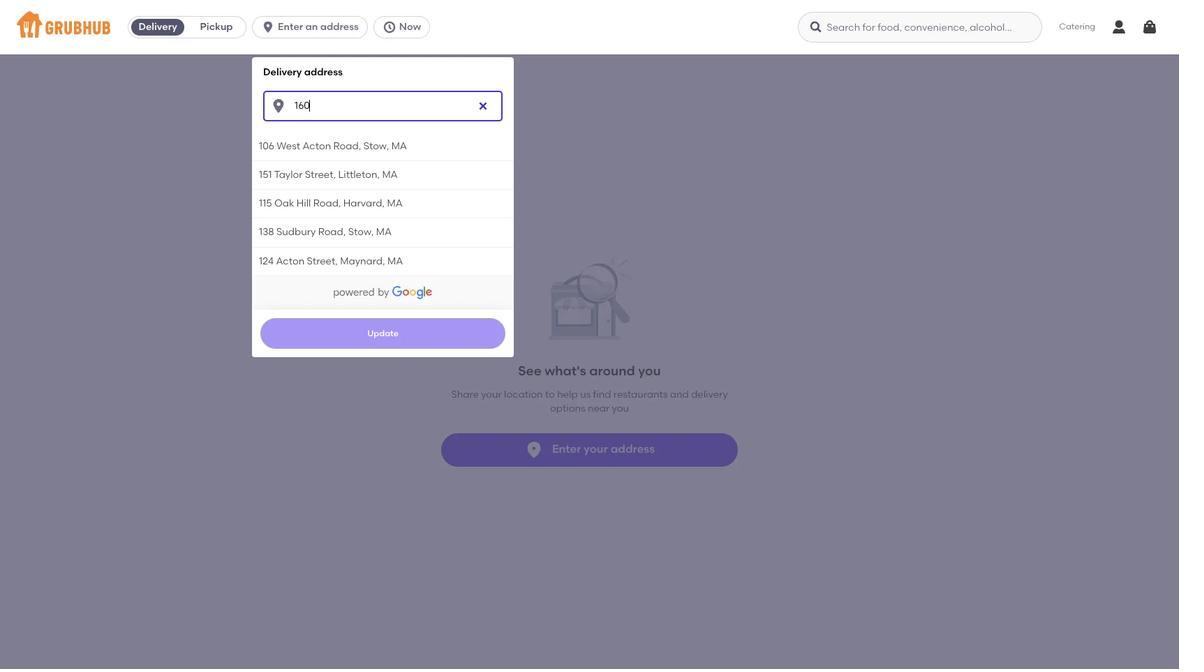 Task type: vqa. For each thing, say whether or not it's contained in the screenshot.
svg icon to the middle
no



Task type: locate. For each thing, give the bounding box(es) containing it.
ma inside 'link'
[[376, 227, 392, 238]]

0 horizontal spatial you
[[612, 403, 629, 415]]

your inside share your location to help us find restaurants and delivery options near you
[[481, 389, 502, 401]]

1 vertical spatial your
[[584, 443, 608, 456]]

your inside button
[[584, 443, 608, 456]]

1 vertical spatial you
[[612, 403, 629, 415]]

1 vertical spatial road,
[[313, 198, 341, 210]]

delivery down the enter an address button at the top
[[263, 66, 302, 78]]

106 west acton road, stow, ma
[[259, 140, 407, 152]]

address inside button
[[320, 21, 359, 33]]

road, up "littleton,"
[[334, 140, 361, 152]]

road, up 124 acton street, maynard, ma
[[318, 227, 346, 238]]

street, down the '138 sudbury road, stow, ma'
[[307, 255, 338, 267]]

2 horizontal spatial svg image
[[478, 100, 489, 111]]

road, inside 'link'
[[318, 227, 346, 238]]

catering
[[1060, 22, 1096, 32]]

1 vertical spatial delivery
[[263, 66, 302, 78]]

pickup button
[[187, 16, 246, 38]]

around
[[590, 363, 635, 379]]

1 horizontal spatial enter
[[552, 443, 581, 456]]

0 vertical spatial address
[[320, 21, 359, 33]]

acton right 124
[[276, 255, 305, 267]]

124
[[259, 255, 274, 267]]

your right the share
[[481, 389, 502, 401]]

151
[[259, 169, 272, 181]]

0 vertical spatial delivery
[[139, 21, 177, 33]]

hill
[[297, 198, 311, 210]]

1 horizontal spatial svg image
[[383, 20, 397, 34]]

enter for enter an address
[[278, 21, 303, 33]]

1 horizontal spatial you
[[638, 363, 661, 379]]

ma down 151 taylor street, littleton, ma link
[[387, 198, 403, 210]]

road,
[[334, 140, 361, 152], [313, 198, 341, 210], [318, 227, 346, 238]]

enter your address button
[[441, 433, 738, 467]]

you right near
[[612, 403, 629, 415]]

location
[[504, 389, 543, 401]]

124 acton street, maynard, ma link
[[252, 248, 514, 276]]

enter
[[278, 21, 303, 33], [552, 443, 581, 456]]

your down near
[[584, 443, 608, 456]]

2 horizontal spatial svg image
[[1142, 19, 1159, 36]]

address for enter an address
[[320, 21, 359, 33]]

you inside share your location to help us find restaurants and delivery options near you
[[612, 403, 629, 415]]

enter inside button
[[278, 21, 303, 33]]

stow,
[[364, 140, 389, 152], [348, 227, 374, 238]]

enter right position icon
[[552, 443, 581, 456]]

pickup
[[200, 21, 233, 33]]

enter for enter your address
[[552, 443, 581, 456]]

ma down 106 west acton road, stow, ma link
[[382, 169, 398, 181]]

2 vertical spatial road,
[[318, 227, 346, 238]]

road, right hill
[[313, 198, 341, 210]]

ma for 151 taylor street, littleton, ma
[[382, 169, 398, 181]]

1 vertical spatial stow,
[[348, 227, 374, 238]]

Enter an address search field
[[263, 91, 503, 121]]

ma down 138 sudbury road, stow, ma 'link'
[[388, 255, 403, 267]]

address down restaurants
[[611, 443, 655, 456]]

oak
[[274, 198, 294, 210]]

street,
[[305, 169, 336, 181], [307, 255, 338, 267]]

delivery for delivery address
[[263, 66, 302, 78]]

1 vertical spatial enter
[[552, 443, 581, 456]]

street, inside 151 taylor street, littleton, ma link
[[305, 169, 336, 181]]

stow, up 151 taylor street, littleton, ma link
[[364, 140, 389, 152]]

0 vertical spatial street,
[[305, 169, 336, 181]]

littleton,
[[338, 169, 380, 181]]

you up restaurants
[[638, 363, 661, 379]]

enter an address button
[[252, 16, 374, 38]]

svg image
[[383, 20, 397, 34], [270, 97, 287, 114], [478, 100, 489, 111]]

ma down 115 oak hill road, harvard, ma link at the left top
[[376, 227, 392, 238]]

you
[[638, 363, 661, 379], [612, 403, 629, 415]]

0 vertical spatial your
[[481, 389, 502, 401]]

street, for taylor
[[305, 169, 336, 181]]

your for share
[[481, 389, 502, 401]]

address inside button
[[611, 443, 655, 456]]

stow, up the maynard,
[[348, 227, 374, 238]]

enter inside button
[[552, 443, 581, 456]]

us
[[580, 389, 591, 401]]

1 vertical spatial address
[[304, 66, 343, 78]]

0 horizontal spatial delivery
[[139, 21, 177, 33]]

west
[[277, 140, 300, 152]]

1 vertical spatial acton
[[276, 255, 305, 267]]

ma up 151 taylor street, littleton, ma link
[[392, 140, 407, 152]]

your for enter
[[584, 443, 608, 456]]

0 vertical spatial road,
[[334, 140, 361, 152]]

address for enter your address
[[611, 443, 655, 456]]

address down enter an address
[[304, 66, 343, 78]]

an
[[306, 21, 318, 33]]

taylor
[[274, 169, 303, 181]]

ma
[[392, 140, 407, 152], [382, 169, 398, 181], [387, 198, 403, 210], [376, 227, 392, 238], [388, 255, 403, 267]]

to
[[545, 389, 555, 401]]

delivery left pickup
[[139, 21, 177, 33]]

1 horizontal spatial delivery
[[263, 66, 302, 78]]

now
[[399, 21, 421, 33]]

street, inside 124 acton street, maynard, ma link
[[307, 255, 338, 267]]

0 horizontal spatial your
[[481, 389, 502, 401]]

0 horizontal spatial enter
[[278, 21, 303, 33]]

acton right west
[[303, 140, 331, 152]]

street, for acton
[[307, 255, 338, 267]]

street, up 115 oak hill road, harvard, ma
[[305, 169, 336, 181]]

address right an
[[320, 21, 359, 33]]

0 horizontal spatial svg image
[[261, 20, 275, 34]]

0 vertical spatial enter
[[278, 21, 303, 33]]

delivery address
[[263, 66, 343, 78]]

0 horizontal spatial svg image
[[270, 97, 287, 114]]

svg image
[[1142, 19, 1159, 36], [261, 20, 275, 34], [810, 20, 824, 34]]

2 vertical spatial address
[[611, 443, 655, 456]]

0 vertical spatial you
[[638, 363, 661, 379]]

acton
[[303, 140, 331, 152], [276, 255, 305, 267]]

your
[[481, 389, 502, 401], [584, 443, 608, 456]]

delivery button
[[129, 16, 187, 38]]

1 horizontal spatial your
[[584, 443, 608, 456]]

enter left an
[[278, 21, 303, 33]]

and
[[670, 389, 689, 401]]

1 vertical spatial street,
[[307, 255, 338, 267]]

near
[[588, 403, 610, 415]]

0 vertical spatial stow,
[[364, 140, 389, 152]]

address
[[320, 21, 359, 33], [304, 66, 343, 78], [611, 443, 655, 456]]

delivery
[[139, 21, 177, 33], [263, 66, 302, 78]]

delivery inside "button"
[[139, 21, 177, 33]]

151 taylor street, littleton, ma
[[259, 169, 398, 181]]



Task type: describe. For each thing, give the bounding box(es) containing it.
update
[[368, 329, 399, 338]]

stow, inside 106 west acton road, stow, ma link
[[364, 140, 389, 152]]

106
[[259, 140, 274, 152]]

delivery
[[692, 389, 728, 401]]

138 sudbury road, stow, ma
[[259, 227, 392, 238]]

delivery for delivery
[[139, 21, 177, 33]]

share
[[451, 389, 479, 401]]

see
[[518, 363, 542, 379]]

svg image inside "now" button
[[383, 20, 397, 34]]

svg image inside the enter an address button
[[261, 20, 275, 34]]

main navigation navigation
[[0, 0, 1180, 670]]

what's
[[545, 363, 587, 379]]

options
[[550, 403, 586, 415]]

update button
[[261, 318, 506, 349]]

115 oak hill road, harvard, ma link
[[252, 190, 514, 218]]

sudbury
[[277, 227, 316, 238]]

restaurants
[[614, 389, 668, 401]]

138 sudbury road, stow, ma link
[[252, 219, 514, 247]]

see what's around you
[[518, 363, 661, 379]]

find
[[593, 389, 611, 401]]

maynard,
[[340, 255, 385, 267]]

115
[[259, 198, 272, 210]]

106 west acton road, stow, ma link
[[252, 132, 514, 161]]

stow, inside 138 sudbury road, stow, ma 'link'
[[348, 227, 374, 238]]

share your location to help us find restaurants and delivery options near you
[[451, 389, 728, 415]]

ma for 124 acton street, maynard, ma
[[388, 255, 403, 267]]

help
[[558, 389, 578, 401]]

enter your address
[[552, 443, 655, 456]]

road, for stow,
[[334, 140, 361, 152]]

0 vertical spatial acton
[[303, 140, 331, 152]]

115 oak hill road, harvard, ma
[[259, 198, 403, 210]]

ma for 138 sudbury road, stow, ma
[[376, 227, 392, 238]]

124 acton street, maynard, ma
[[259, 255, 403, 267]]

road, for harvard,
[[313, 198, 341, 210]]

catering button
[[1050, 11, 1106, 43]]

now button
[[374, 16, 436, 38]]

position icon image
[[524, 440, 544, 460]]

enter an address
[[278, 21, 359, 33]]

151 taylor street, littleton, ma link
[[252, 161, 514, 189]]

138
[[259, 227, 274, 238]]

1 horizontal spatial svg image
[[810, 20, 824, 34]]

harvard,
[[343, 198, 385, 210]]



